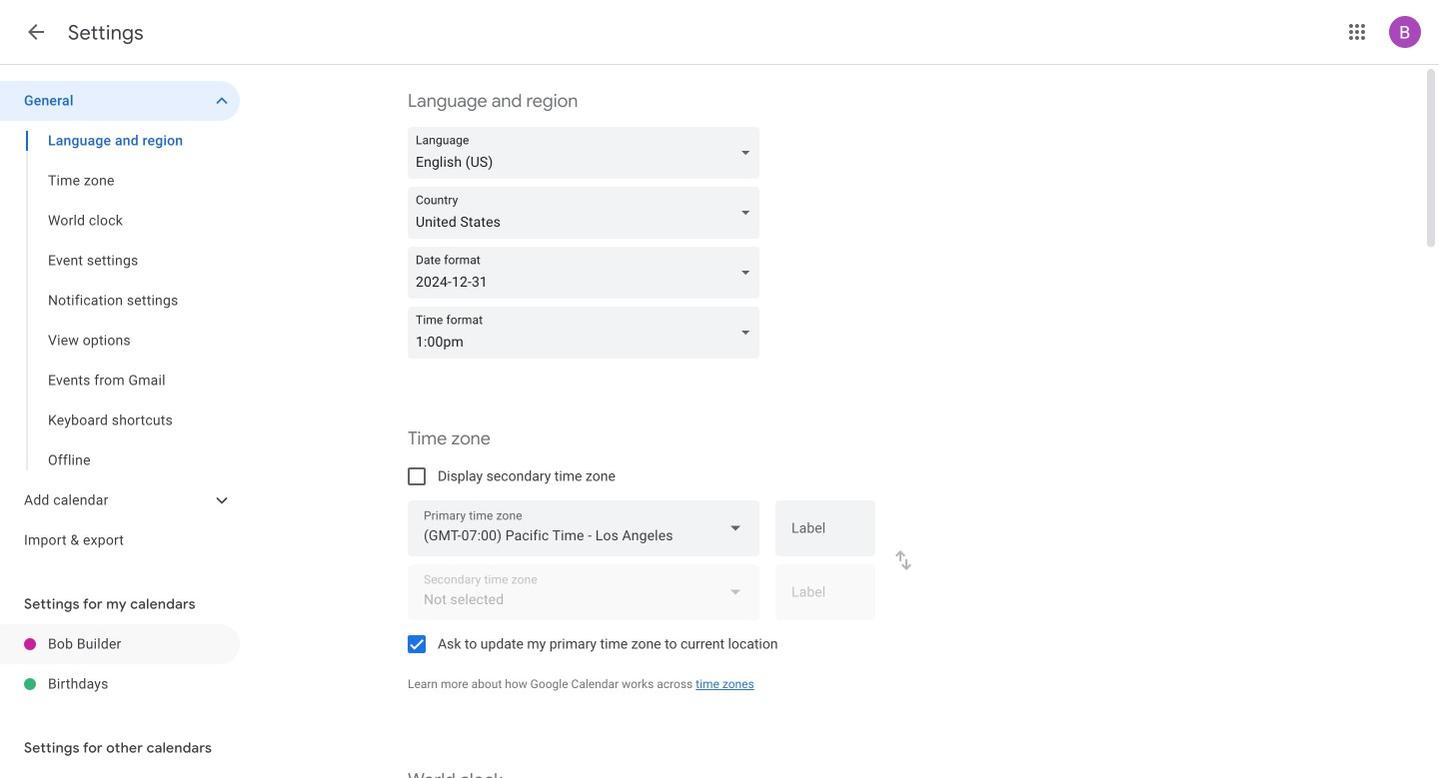 Task type: vqa. For each thing, say whether or not it's contained in the screenshot.
the top tree
yes



Task type: locate. For each thing, give the bounding box(es) containing it.
0 vertical spatial tree
[[0, 81, 240, 561]]

Label for secondary time zone. text field
[[792, 586, 860, 614]]

tree
[[0, 81, 240, 561], [0, 625, 240, 705]]

heading
[[68, 20, 144, 45]]

go back image
[[24, 20, 48, 44]]

1 vertical spatial tree
[[0, 625, 240, 705]]

group
[[0, 121, 240, 481]]

None field
[[408, 127, 768, 179], [408, 187, 768, 239], [408, 247, 768, 299], [408, 307, 768, 359], [408, 501, 760, 557], [408, 127, 768, 179], [408, 187, 768, 239], [408, 247, 768, 299], [408, 307, 768, 359], [408, 501, 760, 557]]

Label for primary time zone. text field
[[792, 522, 860, 550]]



Task type: describe. For each thing, give the bounding box(es) containing it.
birthdays tree item
[[0, 665, 240, 705]]

1 tree from the top
[[0, 81, 240, 561]]

bob builder tree item
[[0, 625, 240, 665]]

2 tree from the top
[[0, 625, 240, 705]]

general tree item
[[0, 81, 240, 121]]



